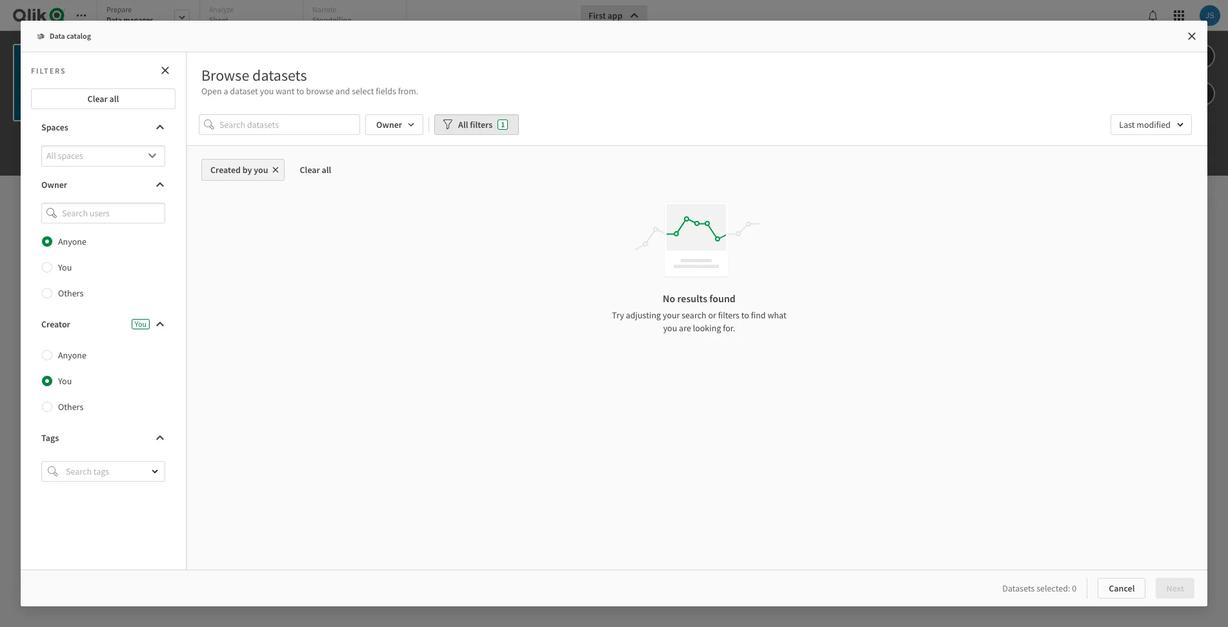 Task type: vqa. For each thing, say whether or not it's contained in the screenshot.
insight
no



Task type: locate. For each thing, give the bounding box(es) containing it.
0 vertical spatial to
[[297, 85, 304, 97]]

1 vertical spatial filters
[[719, 310, 740, 321]]

2 vertical spatial you
[[664, 323, 678, 334]]

clear all for the right clear all button
[[300, 164, 332, 176]]

others up "tags" at the bottom left of the page
[[58, 401, 83, 413]]

app.
[[702, 274, 731, 294]]

owner button up search users text box
[[31, 174, 176, 195]]

2 anyone from the top
[[58, 350, 87, 361]]

owner for owner dropdown button in the filters region
[[376, 119, 402, 131]]

0 vertical spatial filters
[[470, 119, 493, 131]]

0 vertical spatial anyone
[[58, 236, 87, 247]]

1 others from the top
[[58, 288, 83, 299]]

you
[[58, 262, 72, 273], [135, 319, 147, 329], [58, 375, 72, 387]]

1 horizontal spatial owner button
[[366, 115, 424, 135]]

clear all button down search datasets text box
[[290, 159, 342, 181]]

browse datasets open a dataset you want to browse and select fields from.
[[201, 65, 419, 97]]

prepare
[[107, 5, 132, 14]]

filters inside no results found try adjusting your search or filters to find what you are looking for.
[[719, 310, 740, 321]]

your inside no results found try adjusting your search or filters to find what you are looking for.
[[663, 310, 680, 321]]

no results found try adjusting your search or filters to find what you are looking for.
[[612, 292, 787, 334]]

1 vertical spatial first
[[151, 44, 168, 56]]

1 anyone from the top
[[58, 236, 87, 247]]

1 horizontal spatial clear all
[[300, 164, 332, 176]]

and
[[336, 85, 350, 97]]

you
[[260, 85, 274, 97], [254, 164, 268, 176], [664, 323, 678, 334]]

1 horizontal spatial data
[[151, 58, 165, 67]]

app for first app data last loaded: first app
[[170, 44, 185, 56]]

2 others from the top
[[58, 401, 83, 413]]

open
[[201, 85, 222, 97]]

data
[[107, 15, 122, 25], [151, 58, 165, 67]]

0 vertical spatial owner
[[376, 119, 402, 131]]

clear down search datasets text box
[[300, 164, 320, 176]]

0 vertical spatial clear
[[88, 93, 108, 105]]

clear all
[[88, 93, 119, 105], [300, 164, 332, 176]]

0 vertical spatial clear all button
[[31, 88, 176, 109]]

0 horizontal spatial data
[[107, 15, 122, 25]]

others inside "creator" option group
[[58, 401, 83, 413]]

owner button
[[366, 115, 424, 135], [31, 174, 176, 195]]

2 vertical spatial first
[[151, 72, 168, 84]]

clear all down search datasets text box
[[300, 164, 332, 176]]

owner down "fields"
[[376, 119, 402, 131]]

anyone down creator
[[58, 350, 87, 361]]

others inside the owner option group
[[58, 288, 83, 299]]

to
[[297, 85, 304, 97], [653, 274, 666, 294], [742, 310, 750, 321]]

2 vertical spatial to
[[742, 310, 750, 321]]

data down prepare
[[107, 15, 122, 25]]

manager
[[123, 15, 153, 25]]

anyone inside "creator" option group
[[58, 350, 87, 361]]

1 horizontal spatial clear
[[300, 164, 320, 176]]

0 vertical spatial owner button
[[366, 115, 424, 135]]

0 horizontal spatial to
[[297, 85, 304, 97]]

None field
[[31, 203, 176, 224]]

you right by
[[254, 164, 268, 176]]

0 vertical spatial you
[[260, 85, 274, 97]]

get
[[498, 274, 521, 294]]

you inside "creator" option group
[[58, 375, 72, 387]]

looking
[[693, 323, 722, 334]]

spaces button
[[31, 117, 176, 138]]

owner button inside filters region
[[366, 115, 424, 135]]

clear for clear all button to the left
[[88, 93, 108, 105]]

fields
[[376, 85, 396, 97]]

1 horizontal spatial all
[[322, 164, 332, 176]]

0 horizontal spatial all
[[110, 93, 119, 105]]

you inside no results found try adjusting your search or filters to find what you are looking for.
[[664, 323, 678, 334]]

clear
[[88, 93, 108, 105], [300, 164, 320, 176]]

select
[[352, 85, 374, 97]]

1 vertical spatial owner
[[41, 179, 67, 190]]

to left find
[[742, 310, 750, 321]]

to inside no results found try adjusting your search or filters to find what you are looking for.
[[742, 310, 750, 321]]

0 horizontal spatial owner button
[[31, 174, 176, 195]]

your for to
[[669, 274, 699, 294]]

are
[[679, 323, 692, 334]]

all
[[110, 93, 119, 105], [322, 164, 332, 176]]

data
[[621, 274, 650, 294]]

to right "want"
[[297, 85, 304, 97]]

1 vertical spatial all
[[322, 164, 332, 176]]

0 vertical spatial you
[[58, 262, 72, 273]]

0 vertical spatial all
[[110, 93, 119, 105]]

0 vertical spatial others
[[58, 288, 83, 299]]

2 horizontal spatial to
[[742, 310, 750, 321]]

0 vertical spatial your
[[669, 274, 699, 294]]

0 vertical spatial app
[[608, 10, 623, 21]]

1 vertical spatial you
[[135, 319, 147, 329]]

data inside the prepare data manager
[[107, 15, 122, 25]]

1 vertical spatial anyone
[[58, 350, 87, 361]]

filters inside region
[[470, 119, 493, 131]]

1 vertical spatial clear
[[300, 164, 320, 176]]

anyone
[[58, 236, 87, 247], [58, 350, 87, 361]]

toolbar
[[0, 0, 1229, 176]]

adjusting
[[626, 310, 661, 321]]

data left last at the top of page
[[151, 58, 165, 67]]

others up creator
[[58, 288, 83, 299]]

1 vertical spatial your
[[663, 310, 680, 321]]

no
[[663, 292, 676, 305]]

owner down all spaces text field
[[41, 179, 67, 190]]

0 vertical spatial first
[[589, 10, 606, 21]]

your for adjusting
[[663, 310, 680, 321]]

0 vertical spatial clear all
[[88, 93, 119, 105]]

open image
[[151, 468, 159, 476]]

1 vertical spatial app
[[170, 44, 185, 56]]

all down search datasets text box
[[322, 164, 332, 176]]

you inside the owner option group
[[58, 262, 72, 273]]

want
[[276, 85, 295, 97]]

0 horizontal spatial clear all
[[88, 93, 119, 105]]

app
[[608, 10, 623, 21], [170, 44, 185, 56], [169, 72, 184, 84]]

created
[[211, 164, 241, 176]]

you inside browse datasets open a dataset you want to browse and select fields from.
[[260, 85, 274, 97]]

Search users text field
[[59, 203, 150, 224]]

clear all button
[[31, 88, 176, 109], [290, 159, 342, 181]]

tags
[[41, 432, 59, 444]]

1 horizontal spatial clear all button
[[290, 159, 342, 181]]

1 vertical spatial others
[[58, 401, 83, 413]]

datasets
[[253, 65, 307, 85]]

1 vertical spatial data
[[151, 58, 165, 67]]

1 horizontal spatial filters
[[719, 310, 740, 321]]

app for first app
[[608, 10, 623, 21]]

first
[[589, 10, 606, 21], [151, 44, 168, 56], [151, 72, 168, 84]]

0 vertical spatial data
[[107, 15, 122, 25]]

last modified button
[[1112, 115, 1193, 135]]

all up spaces dropdown button
[[110, 93, 119, 105]]

first inside button
[[589, 10, 606, 21]]

clear all up spaces dropdown button
[[88, 93, 119, 105]]

others
[[58, 288, 83, 299], [58, 401, 83, 413]]

by
[[243, 164, 252, 176]]

all filters
[[459, 119, 493, 131]]

application containing browse datasets
[[0, 0, 1229, 627]]

filters
[[470, 119, 493, 131], [719, 310, 740, 321]]

owner inside filters region
[[376, 119, 402, 131]]

first app data last loaded: first app
[[151, 44, 201, 84]]

your down the no on the right
[[663, 310, 680, 321]]

anyone inside the owner option group
[[58, 236, 87, 247]]

your left app.
[[669, 274, 699, 294]]

what
[[768, 310, 787, 321]]

owner
[[376, 119, 402, 131], [41, 179, 67, 190]]

1 horizontal spatial owner
[[376, 119, 402, 131]]

you left are
[[664, 323, 678, 334]]

1 vertical spatial clear all
[[300, 164, 332, 176]]

others for the owner option group
[[58, 288, 83, 299]]

to right data
[[653, 274, 666, 294]]

1 vertical spatial clear all button
[[290, 159, 342, 181]]

2 vertical spatial you
[[58, 375, 72, 387]]

0 horizontal spatial filters
[[470, 119, 493, 131]]

clear up spaces dropdown button
[[88, 93, 108, 105]]

1 vertical spatial to
[[653, 274, 666, 294]]

filters up 'for.'
[[719, 310, 740, 321]]

you left "want"
[[260, 85, 274, 97]]

filters right all
[[470, 119, 493, 131]]

search tags element
[[48, 466, 58, 477]]

0 horizontal spatial clear
[[88, 93, 108, 105]]

tags button
[[31, 428, 176, 448]]

you for "creator" option group
[[58, 375, 72, 387]]

application
[[0, 0, 1229, 627]]

1 vertical spatial you
[[254, 164, 268, 176]]

you for the owner option group
[[58, 262, 72, 273]]

0 horizontal spatial owner
[[41, 179, 67, 190]]

your
[[669, 274, 699, 294], [663, 310, 680, 321]]

others for "creator" option group
[[58, 401, 83, 413]]

results
[[678, 292, 708, 305]]

first app
[[589, 10, 623, 21]]

owner button down "fields"
[[366, 115, 424, 135]]

app inside button
[[608, 10, 623, 21]]

clear all button up spaces dropdown button
[[31, 88, 176, 109]]

anyone down search users text box
[[58, 236, 87, 247]]



Task type: describe. For each thing, give the bounding box(es) containing it.
last modified
[[1120, 119, 1171, 131]]

app options image
[[1197, 86, 1209, 101]]

All spaces text field
[[46, 145, 145, 166]]

data inside first app data last loaded: first app
[[151, 58, 165, 67]]

try
[[612, 310, 624, 321]]

owner for the bottommost owner dropdown button
[[41, 179, 67, 190]]

all for clear all button to the left
[[110, 93, 119, 105]]

search tags image
[[48, 466, 58, 477]]

anyone for the owner option group
[[58, 236, 87, 247]]

to inside browse datasets open a dataset you want to browse and select fields from.
[[297, 85, 304, 97]]

browse
[[306, 85, 334, 97]]

you inside button
[[254, 164, 268, 176]]

2 vertical spatial app
[[169, 72, 184, 84]]

Search datasets text field
[[220, 115, 360, 135]]

browse datasets dialog
[[21, 21, 1208, 606]]

find
[[751, 310, 766, 321]]

Search tags text field
[[63, 461, 140, 482]]

created by you
[[211, 164, 268, 176]]

started
[[524, 274, 569, 294]]

none field inside browse datasets dialog
[[31, 203, 176, 224]]

found
[[710, 292, 736, 305]]

1
[[501, 120, 505, 129]]

loaded:
[[179, 58, 201, 67]]

cancel
[[1110, 582, 1136, 594]]

first app button
[[581, 5, 647, 26]]

clear all for clear all button to the left
[[88, 93, 119, 105]]

all
[[459, 119, 468, 131]]

from.
[[398, 85, 419, 97]]

modified
[[1137, 119, 1171, 131]]

last
[[1120, 119, 1136, 131]]

1 horizontal spatial to
[[653, 274, 666, 294]]

created by you button
[[201, 159, 284, 181]]

filters
[[31, 66, 66, 75]]

clear for the right clear all button
[[300, 164, 320, 176]]

prepare data manager
[[107, 5, 153, 25]]

or
[[709, 310, 717, 321]]

search
[[682, 310, 707, 321]]

creator
[[41, 319, 70, 330]]

all for the right clear all button
[[322, 164, 332, 176]]

1 vertical spatial owner button
[[31, 174, 176, 195]]

toolbar containing first app
[[0, 0, 1229, 176]]

anyone for "creator" option group
[[58, 350, 87, 361]]

first for first app
[[589, 10, 606, 21]]

get started adding data to your app.
[[498, 274, 731, 294]]

spaces
[[41, 121, 68, 133]]

a
[[224, 85, 228, 97]]

last
[[167, 58, 177, 67]]

0 horizontal spatial clear all button
[[31, 88, 176, 109]]

owner option group
[[31, 229, 176, 306]]

first for first app data last loaded: first app
[[151, 44, 168, 56]]

browse
[[201, 65, 249, 85]]

creator option group
[[31, 342, 176, 420]]

adding
[[573, 274, 618, 294]]

cancel button
[[1099, 578, 1147, 599]]

edit image
[[1197, 48, 1209, 64]]

for.
[[723, 323, 736, 334]]

filters region
[[199, 112, 1195, 138]]

dataset
[[230, 85, 258, 97]]



